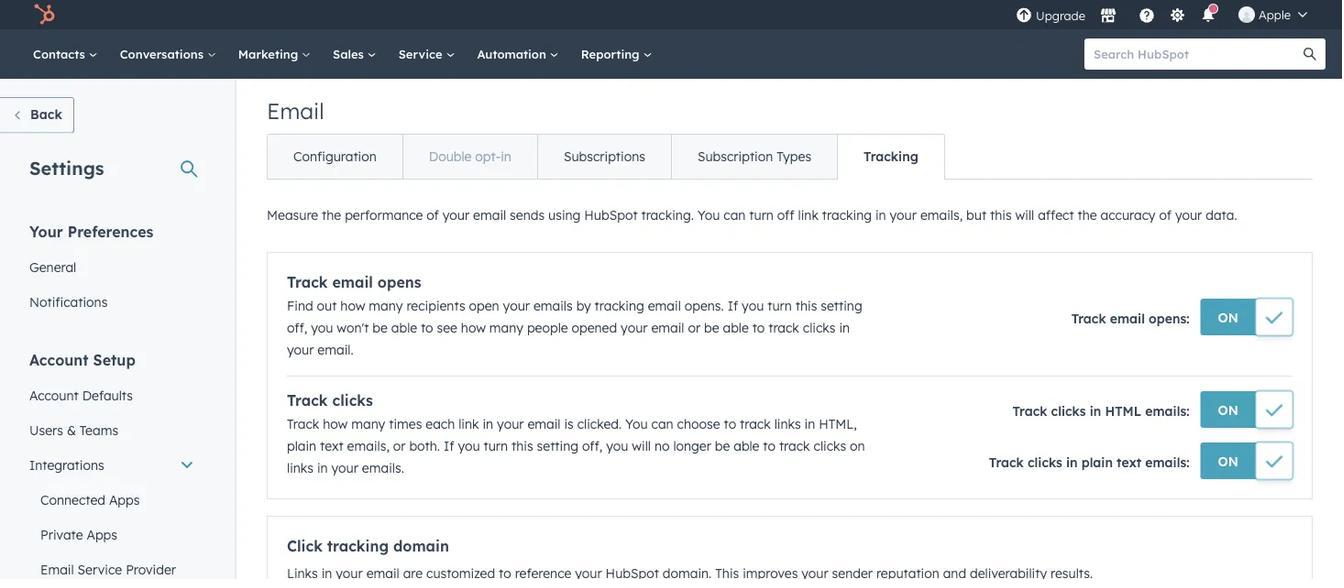 Task type: describe. For each thing, give the bounding box(es) containing it.
reporting link
[[570, 29, 664, 79]]

your left email.
[[287, 342, 314, 358]]

domain
[[393, 538, 449, 556]]

using
[[549, 207, 581, 223]]

won't
[[337, 320, 369, 336]]

contacts link
[[22, 29, 109, 79]]

2 horizontal spatial this
[[991, 207, 1012, 223]]

conversations
[[120, 46, 207, 61]]

opt-
[[475, 149, 501, 165]]

help image
[[1139, 8, 1156, 25]]

contacts
[[33, 46, 89, 61]]

tracking inside track email opens find out how many recipients open your emails by tracking email opens. if you turn this setting off, you won't be able to see how many people opened your email or be able to track clicks in your email.
[[595, 298, 645, 314]]

setting inside track clicks track how many times each link in your email is clicked. you can choose to track links in html, plain text emails, or both. if you turn this setting off, you will no longer be able to track clicks on links in your emails.
[[537, 438, 579, 455]]

email up out on the bottom left
[[333, 273, 373, 292]]

provider
[[126, 562, 176, 578]]

preferences
[[68, 222, 154, 241]]

you right 'opens.'
[[742, 298, 764, 314]]

0 vertical spatial turn
[[750, 207, 774, 223]]

marketplaces button
[[1090, 0, 1128, 29]]

0 vertical spatial tracking
[[823, 207, 872, 223]]

clicks inside track email opens find out how many recipients open your emails by tracking email opens. if you turn this setting off, you won't be able to see how many people opened your email or be able to track clicks in your email.
[[803, 320, 836, 336]]

users & teams
[[29, 422, 118, 438]]

1 vertical spatial how
[[461, 320, 486, 336]]

settings image
[[1170, 8, 1187, 24]]

off
[[778, 207, 795, 223]]

email right opened
[[652, 320, 685, 336]]

email for email service provider
[[40, 562, 74, 578]]

clicks for track clicks in plain text emails:
[[1028, 455, 1063, 471]]

1 of from the left
[[427, 207, 439, 223]]

0 vertical spatial many
[[369, 298, 403, 314]]

:
[[1187, 311, 1190, 327]]

0 vertical spatial service
[[399, 46, 446, 61]]

find
[[287, 298, 313, 314]]

able down 'opens.'
[[723, 320, 749, 336]]

configuration
[[294, 149, 377, 165]]

subscriptions link
[[537, 135, 671, 179]]

0 vertical spatial link
[[799, 207, 819, 223]]

1 vertical spatial plain
[[1082, 455, 1114, 471]]

email left 'opens.'
[[648, 298, 681, 314]]

choose
[[678, 416, 721, 433]]

private apps
[[40, 527, 117, 543]]

conversations link
[[109, 29, 227, 79]]

bob builder image
[[1239, 6, 1256, 23]]

double opt-in
[[429, 149, 512, 165]]

off, inside track clicks track how many times each link in your email is clicked. you can choose to track links in html, plain text emails, or both. if you turn this setting off, you will no longer be able to track clicks on links in your emails.
[[582, 438, 603, 455]]

track email opens find out how many recipients open your emails by tracking email opens. if you turn this setting off, you won't be able to see how many people opened your email or be able to track clicks in your email.
[[287, 273, 863, 358]]

times
[[389, 416, 422, 433]]

how inside track clicks track how many times each link in your email is clicked. you can choose to track links in html, plain text emails, or both. if you turn this setting off, you will no longer be able to track clicks on links in your emails.
[[323, 416, 348, 433]]

each
[[426, 416, 455, 433]]

this inside track clicks track how many times each link in your email is clicked. you can choose to track links in html, plain text emails, or both. if you turn this setting off, you will no longer be able to track clicks on links in your emails.
[[512, 438, 534, 455]]

recipients
[[407, 298, 466, 314]]

automation link
[[466, 29, 570, 79]]

click
[[287, 538, 323, 556]]

apple button
[[1228, 0, 1319, 29]]

by
[[577, 298, 591, 314]]

your down tracking link
[[890, 207, 917, 223]]

1 horizontal spatial will
[[1016, 207, 1035, 223]]

integrations
[[29, 457, 104, 473]]

email left sends
[[473, 207, 507, 223]]

performance
[[345, 207, 423, 223]]

clicks for track clicks track how many times each link in your email is clicked. you can choose to track links in html, plain text emails, or both. if you turn this setting off, you will no longer be able to track clicks on links in your emails.
[[333, 392, 373, 410]]

0 vertical spatial you
[[698, 207, 720, 223]]

defaults
[[82, 388, 133, 404]]

apps for private apps
[[87, 527, 117, 543]]

back link
[[0, 97, 74, 133]]

marketing
[[238, 46, 302, 61]]

1 vertical spatial track
[[740, 416, 771, 433]]

0 vertical spatial emails,
[[921, 207, 963, 223]]

email left :
[[1111, 311, 1146, 327]]

1 vertical spatial many
[[490, 320, 524, 336]]

accuracy
[[1101, 207, 1156, 223]]

your left is
[[497, 416, 524, 433]]

email.
[[318, 342, 354, 358]]

apps for connected apps
[[109, 492, 140, 508]]

emails.
[[362, 461, 404, 477]]

subscription
[[698, 149, 774, 165]]

general
[[29, 259, 76, 275]]

track clicks in html emails:
[[1013, 404, 1190, 420]]

subscription types
[[698, 149, 812, 165]]

tracking
[[864, 149, 919, 165]]

data.
[[1206, 207, 1238, 223]]

users & teams link
[[18, 413, 205, 448]]

tracking link
[[838, 135, 945, 179]]

emails
[[534, 298, 573, 314]]

turn inside track email opens find out how many recipients open your emails by tracking email opens. if you turn this setting off, you won't be able to see how many people opened your email or be able to track clicks in your email.
[[768, 298, 792, 314]]

turn inside track clicks track how many times each link in your email is clicked. you can choose to track links in html, plain text emails, or both. if you turn this setting off, you will no longer be able to track clicks on links in your emails.
[[484, 438, 508, 455]]

setting inside track email opens find out how many recipients open your emails by tracking email opens. if you turn this setting off, you won't be able to see how many people opened your email or be able to track clicks in your email.
[[821, 298, 863, 314]]

opened
[[572, 320, 618, 336]]

both.
[[410, 438, 440, 455]]

able down recipients
[[392, 320, 417, 336]]

private apps link
[[18, 518, 205, 553]]

see
[[437, 320, 458, 336]]

0 horizontal spatial tracking
[[327, 538, 389, 556]]

back
[[30, 106, 62, 122]]

integrations button
[[18, 448, 205, 483]]

2 the from the left
[[1078, 207, 1098, 223]]

2 vertical spatial track
[[780, 438, 811, 455]]

service inside account setup element
[[78, 562, 122, 578]]

0 horizontal spatial links
[[287, 461, 314, 477]]

be down 'opens.'
[[705, 320, 720, 336]]

your left data.
[[1176, 207, 1203, 223]]

service link
[[388, 29, 466, 79]]

connected apps
[[40, 492, 140, 508]]

measure the performance of your email sends using hubspot tracking. you can turn off link tracking in your emails, but this will affect the accuracy of your data.
[[267, 207, 1238, 223]]

your preferences
[[29, 222, 154, 241]]

notifications button
[[1193, 0, 1225, 29]]

longer
[[674, 438, 712, 455]]

hubspot link
[[22, 4, 69, 26]]

notifications link
[[18, 285, 205, 320]]

account for account defaults
[[29, 388, 79, 404]]

is
[[565, 416, 574, 433]]

upgrade
[[1037, 8, 1086, 23]]

email service provider
[[40, 562, 176, 578]]

you inside track clicks track how many times each link in your email is clicked. you can choose to track links in html, plain text emails, or both. if you turn this setting off, you will no longer be able to track clicks on links in your emails.
[[626, 416, 648, 433]]

if inside track clicks track how many times each link in your email is clicked. you can choose to track links in html, plain text emails, or both. if you turn this setting off, you will no longer be able to track clicks on links in your emails.
[[444, 438, 455, 455]]

measure
[[267, 207, 319, 223]]

marketing link
[[227, 29, 322, 79]]

your down double
[[443, 207, 470, 223]]

notifications
[[29, 294, 108, 310]]

opens for track email opens :
[[1149, 311, 1187, 327]]

search image
[[1304, 48, 1317, 61]]

many inside track clicks track how many times each link in your email is clicked. you can choose to track links in html, plain text emails, or both. if you turn this setting off, you will no longer be able to track clicks on links in your emails.
[[352, 416, 386, 433]]

account defaults
[[29, 388, 133, 404]]

sales link
[[322, 29, 388, 79]]

if inside track email opens find out how many recipients open your emails by tracking email opens. if you turn this setting off, you won't be able to see how many people opened your email or be able to track clicks in your email.
[[728, 298, 739, 314]]

email service provider link
[[18, 553, 205, 580]]

click tracking domain
[[287, 538, 449, 556]]



Task type: locate. For each thing, give the bounding box(es) containing it.
general link
[[18, 250, 205, 285]]

text
[[320, 438, 344, 455], [1117, 455, 1142, 471]]

1 on from the top
[[1219, 310, 1239, 326]]

sales
[[333, 46, 368, 61]]

notifications image
[[1201, 8, 1217, 25]]

if down each
[[444, 438, 455, 455]]

your preferences element
[[18, 222, 205, 320]]

track inside track email opens find out how many recipients open your emails by tracking email opens. if you turn this setting off, you won't be able to see how many people opened your email or be able to track clicks in your email.
[[769, 320, 800, 336]]

0 horizontal spatial off,
[[287, 320, 308, 336]]

will left affect
[[1016, 207, 1035, 223]]

1 horizontal spatial if
[[728, 298, 739, 314]]

in inside navigation
[[501, 149, 512, 165]]

2 vertical spatial on
[[1219, 454, 1239, 470]]

2 vertical spatial many
[[352, 416, 386, 433]]

email down private
[[40, 562, 74, 578]]

navigation containing configuration
[[267, 134, 946, 180]]

1 horizontal spatial tracking
[[595, 298, 645, 314]]

settings link
[[1167, 5, 1190, 24]]

1 horizontal spatial you
[[698, 207, 720, 223]]

upgrade image
[[1016, 8, 1033, 24]]

or inside track clicks track how many times each link in your email is clicked. you can choose to track links in html, plain text emails, or both. if you turn this setting off, you will no longer be able to track clicks on links in your emails.
[[393, 438, 406, 455]]

links left html,
[[775, 416, 801, 433]]

will
[[1016, 207, 1035, 223], [632, 438, 651, 455]]

0 vertical spatial this
[[991, 207, 1012, 223]]

can up the "no"
[[652, 416, 674, 433]]

2 account from the top
[[29, 388, 79, 404]]

of right performance
[[427, 207, 439, 223]]

1 horizontal spatial links
[[775, 416, 801, 433]]

or
[[688, 320, 701, 336], [393, 438, 406, 455]]

1 emails: from the top
[[1146, 404, 1190, 420]]

many
[[369, 298, 403, 314], [490, 320, 524, 336], [352, 416, 386, 433]]

clicked.
[[578, 416, 622, 433]]

0 vertical spatial email
[[267, 97, 325, 125]]

1 vertical spatial link
[[459, 416, 479, 433]]

turn
[[750, 207, 774, 223], [768, 298, 792, 314], [484, 438, 508, 455]]

on
[[1219, 310, 1239, 326], [1219, 402, 1239, 418], [1219, 454, 1239, 470]]

or inside track email opens find out how many recipients open your emails by tracking email opens. if you turn this setting off, you won't be able to see how many people opened your email or be able to track clicks in your email.
[[688, 320, 701, 336]]

0 horizontal spatial if
[[444, 438, 455, 455]]

1 horizontal spatial off,
[[582, 438, 603, 455]]

emails, up emails.
[[347, 438, 390, 455]]

track for track clicks in html emails:
[[1013, 404, 1048, 420]]

emails:
[[1146, 404, 1190, 420], [1146, 455, 1190, 471]]

settings
[[29, 156, 104, 179]]

off, inside track email opens find out how many recipients open your emails by tracking email opens. if you turn this setting off, you won't be able to see how many people opened your email or be able to track clicks in your email.
[[287, 320, 308, 336]]

affect
[[1039, 207, 1075, 223]]

1 vertical spatial opens
[[1149, 311, 1187, 327]]

hubspot image
[[33, 4, 55, 26]]

the right affect
[[1078, 207, 1098, 223]]

people
[[527, 320, 568, 336]]

you down clicked.
[[606, 438, 629, 455]]

track email opens :
[[1072, 311, 1190, 327]]

many up won't
[[369, 298, 403, 314]]

3 on from the top
[[1219, 454, 1239, 470]]

1 horizontal spatial text
[[1117, 455, 1142, 471]]

track for track clicks in plain text emails:
[[990, 455, 1025, 471]]

email left is
[[528, 416, 561, 433]]

2 emails: from the top
[[1146, 455, 1190, 471]]

0 vertical spatial opens
[[378, 273, 422, 292]]

how down the open
[[461, 320, 486, 336]]

1 horizontal spatial can
[[724, 207, 746, 223]]

service down private apps 'link'
[[78, 562, 122, 578]]

1 vertical spatial can
[[652, 416, 674, 433]]

able
[[392, 320, 417, 336], [723, 320, 749, 336], [734, 438, 760, 455]]

1 vertical spatial tracking
[[595, 298, 645, 314]]

account defaults link
[[18, 378, 205, 413]]

on
[[850, 438, 866, 455]]

in inside track email opens find out how many recipients open your emails by tracking email opens. if you turn this setting off, you won't be able to see how many people opened your email or be able to track clicks in your email.
[[840, 320, 850, 336]]

your left emails.
[[332, 461, 359, 477]]

apple
[[1259, 7, 1292, 22]]

be
[[373, 320, 388, 336], [705, 320, 720, 336], [715, 438, 730, 455]]

you down out on the bottom left
[[311, 320, 333, 336]]

you right tracking. on the top
[[698, 207, 720, 223]]

0 vertical spatial emails:
[[1146, 404, 1190, 420]]

tracking.
[[642, 207, 694, 223]]

1 horizontal spatial of
[[1160, 207, 1172, 223]]

1 horizontal spatial opens
[[1149, 311, 1187, 327]]

turn right both.
[[484, 438, 508, 455]]

track for track email opens find out how many recipients open your emails by tracking email opens. if you turn this setting off, you won't be able to see how many people opened your email or be able to track clicks in your email.
[[287, 273, 328, 292]]

1 horizontal spatial plain
[[1082, 455, 1114, 471]]

0 vertical spatial text
[[320, 438, 344, 455]]

your right opened
[[621, 320, 648, 336]]

link right each
[[459, 416, 479, 433]]

1 vertical spatial emails:
[[1146, 455, 1190, 471]]

clicks
[[803, 320, 836, 336], [333, 392, 373, 410], [1052, 404, 1087, 420], [814, 438, 847, 455], [1028, 455, 1063, 471]]

track
[[769, 320, 800, 336], [740, 416, 771, 433], [780, 438, 811, 455]]

tracking up opened
[[595, 298, 645, 314]]

account up 'account defaults'
[[29, 351, 89, 369]]

1 vertical spatial you
[[626, 416, 648, 433]]

1 vertical spatial emails,
[[347, 438, 390, 455]]

&
[[67, 422, 76, 438]]

1 vertical spatial apps
[[87, 527, 117, 543]]

0 horizontal spatial the
[[322, 207, 341, 223]]

double opt-in link
[[402, 135, 537, 179]]

1 vertical spatial service
[[78, 562, 122, 578]]

you right both.
[[458, 438, 480, 455]]

0 horizontal spatial plain
[[287, 438, 317, 455]]

1 vertical spatial or
[[393, 438, 406, 455]]

marketplaces image
[[1101, 8, 1117, 25]]

how up won't
[[341, 298, 366, 314]]

you right clicked.
[[626, 416, 648, 433]]

0 vertical spatial off,
[[287, 320, 308, 336]]

link
[[799, 207, 819, 223], [459, 416, 479, 433]]

menu
[[1015, 0, 1321, 29]]

types
[[777, 149, 812, 165]]

1 vertical spatial will
[[632, 438, 651, 455]]

track for track clicks track how many times each link in your email is clicked. you can choose to track links in html, plain text emails, or both. if you turn this setting off, you will no longer be able to track clicks on links in your emails.
[[287, 392, 328, 410]]

1 horizontal spatial setting
[[821, 298, 863, 314]]

off, down clicked.
[[582, 438, 603, 455]]

0 horizontal spatial link
[[459, 416, 479, 433]]

text inside track clicks track how many times each link in your email is clicked. you can choose to track links in html, plain text emails, or both. if you turn this setting off, you will no longer be able to track clicks on links in your emails.
[[320, 438, 344, 455]]

you
[[742, 298, 764, 314], [311, 320, 333, 336], [458, 438, 480, 455], [606, 438, 629, 455]]

0 horizontal spatial can
[[652, 416, 674, 433]]

1 horizontal spatial this
[[796, 298, 818, 314]]

apps down integrations 'button' at the bottom left
[[109, 492, 140, 508]]

opens
[[378, 273, 422, 292], [1149, 311, 1187, 327]]

0 vertical spatial plain
[[287, 438, 317, 455]]

0 horizontal spatial will
[[632, 438, 651, 455]]

automation
[[477, 46, 550, 61]]

of right accuracy
[[1160, 207, 1172, 223]]

0 vertical spatial or
[[688, 320, 701, 336]]

you
[[698, 207, 720, 223], [626, 416, 648, 433]]

0 vertical spatial can
[[724, 207, 746, 223]]

html
[[1106, 404, 1142, 420]]

subscriptions
[[564, 149, 646, 165]]

0 horizontal spatial this
[[512, 438, 534, 455]]

0 horizontal spatial you
[[626, 416, 648, 433]]

email inside email service provider link
[[40, 562, 74, 578]]

link inside track clicks track how many times each link in your email is clicked. you can choose to track links in html, plain text emails, or both. if you turn this setting off, you will no longer be able to track clicks on links in your emails.
[[459, 416, 479, 433]]

0 horizontal spatial of
[[427, 207, 439, 223]]

1 vertical spatial on
[[1219, 402, 1239, 418]]

1 horizontal spatial emails,
[[921, 207, 963, 223]]

2 horizontal spatial tracking
[[823, 207, 872, 223]]

1 horizontal spatial the
[[1078, 207, 1098, 223]]

1 horizontal spatial service
[[399, 46, 446, 61]]

be right longer
[[715, 438, 730, 455]]

0 horizontal spatial service
[[78, 562, 122, 578]]

0 horizontal spatial opens
[[378, 273, 422, 292]]

this
[[991, 207, 1012, 223], [796, 298, 818, 314], [512, 438, 534, 455]]

1 horizontal spatial email
[[267, 97, 325, 125]]

your right the open
[[503, 298, 530, 314]]

1 vertical spatial off,
[[582, 438, 603, 455]]

1 the from the left
[[322, 207, 341, 223]]

0 vertical spatial if
[[728, 298, 739, 314]]

many down the open
[[490, 320, 524, 336]]

account setup
[[29, 351, 136, 369]]

able inside track clicks track how many times each link in your email is clicked. you can choose to track links in html, plain text emails, or both. if you turn this setting off, you will no longer be able to track clicks on links in your emails.
[[734, 438, 760, 455]]

0 vertical spatial how
[[341, 298, 366, 314]]

plain
[[287, 438, 317, 455], [1082, 455, 1114, 471]]

turn right 'opens.'
[[768, 298, 792, 314]]

1 vertical spatial turn
[[768, 298, 792, 314]]

no
[[655, 438, 670, 455]]

your
[[443, 207, 470, 223], [890, 207, 917, 223], [1176, 207, 1203, 223], [503, 298, 530, 314], [621, 320, 648, 336], [287, 342, 314, 358], [497, 416, 524, 433], [332, 461, 359, 477]]

your
[[29, 222, 63, 241]]

1 vertical spatial links
[[287, 461, 314, 477]]

0 horizontal spatial or
[[393, 438, 406, 455]]

1 account from the top
[[29, 351, 89, 369]]

can inside track clicks track how many times each link in your email is clicked. you can choose to track links in html, plain text emails, or both. if you turn this setting off, you will no longer be able to track clicks on links in your emails.
[[652, 416, 674, 433]]

email up configuration
[[267, 97, 325, 125]]

0 vertical spatial account
[[29, 351, 89, 369]]

the right 'measure'
[[322, 207, 341, 223]]

apps
[[109, 492, 140, 508], [87, 527, 117, 543]]

email
[[473, 207, 507, 223], [333, 273, 373, 292], [648, 298, 681, 314], [1111, 311, 1146, 327], [652, 320, 685, 336], [528, 416, 561, 433]]

track clicks track how many times each link in your email is clicked. you can choose to track links in html, plain text emails, or both. if you turn this setting off, you will no longer be able to track clicks on links in your emails.
[[287, 392, 866, 477]]

how
[[341, 298, 366, 314], [461, 320, 486, 336], [323, 416, 348, 433]]

0 vertical spatial setting
[[821, 298, 863, 314]]

can left the off
[[724, 207, 746, 223]]

users
[[29, 422, 63, 438]]

1 vertical spatial setting
[[537, 438, 579, 455]]

apps inside 'link'
[[87, 527, 117, 543]]

2 vertical spatial tracking
[[327, 538, 389, 556]]

Search HubSpot search field
[[1085, 39, 1310, 70]]

link right the off
[[799, 207, 819, 223]]

will left the "no"
[[632, 438, 651, 455]]

2 on from the top
[[1219, 402, 1239, 418]]

1 vertical spatial text
[[1117, 455, 1142, 471]]

1 horizontal spatial link
[[799, 207, 819, 223]]

help button
[[1132, 0, 1163, 29]]

private
[[40, 527, 83, 543]]

track inside track email opens find out how many recipients open your emails by tracking email opens. if you turn this setting off, you won't be able to see how many people opened your email or be able to track clicks in your email.
[[287, 273, 328, 292]]

account setup element
[[18, 350, 205, 580]]

service right sales link
[[399, 46, 446, 61]]

able right longer
[[734, 438, 760, 455]]

reporting
[[581, 46, 643, 61]]

opens inside track email opens find out how many recipients open your emails by tracking email opens. if you turn this setting off, you won't be able to see how many people opened your email or be able to track clicks in your email.
[[378, 273, 422, 292]]

0 vertical spatial links
[[775, 416, 801, 433]]

service
[[399, 46, 446, 61], [78, 562, 122, 578]]

turn left the off
[[750, 207, 774, 223]]

will inside track clicks track how many times each link in your email is clicked. you can choose to track links in html, plain text emails, or both. if you turn this setting off, you will no longer be able to track clicks on links in your emails.
[[632, 438, 651, 455]]

2 vertical spatial how
[[323, 416, 348, 433]]

0 horizontal spatial email
[[40, 562, 74, 578]]

1 vertical spatial if
[[444, 438, 455, 455]]

this inside track email opens find out how many recipients open your emails by tracking email opens. if you turn this setting off, you won't be able to see how many people opened your email or be able to track clicks in your email.
[[796, 298, 818, 314]]

2 of from the left
[[1160, 207, 1172, 223]]

emails: right "html"
[[1146, 404, 1190, 420]]

0 vertical spatial track
[[769, 320, 800, 336]]

apps up email service provider link
[[87, 527, 117, 543]]

html,
[[819, 416, 858, 433]]

0 vertical spatial on
[[1219, 310, 1239, 326]]

2 vertical spatial turn
[[484, 438, 508, 455]]

email for email
[[267, 97, 325, 125]]

tracking
[[823, 207, 872, 223], [595, 298, 645, 314], [327, 538, 389, 556]]

on for track email opens
[[1219, 310, 1239, 326]]

track clicks in plain text emails:
[[990, 455, 1190, 471]]

tracking right the off
[[823, 207, 872, 223]]

if right 'opens.'
[[728, 298, 739, 314]]

account up users
[[29, 388, 79, 404]]

on for track clicks in html emails:
[[1219, 454, 1239, 470]]

1 vertical spatial account
[[29, 388, 79, 404]]

connected apps link
[[18, 483, 205, 518]]

setup
[[93, 351, 136, 369]]

account inside account defaults link
[[29, 388, 79, 404]]

track
[[287, 273, 328, 292], [1072, 311, 1107, 327], [287, 392, 328, 410], [1013, 404, 1048, 420], [287, 416, 319, 433], [990, 455, 1025, 471]]

of
[[427, 207, 439, 223], [1160, 207, 1172, 223]]

be right won't
[[373, 320, 388, 336]]

double
[[429, 149, 472, 165]]

tracking right click
[[327, 538, 389, 556]]

navigation
[[267, 134, 946, 180]]

menu containing apple
[[1015, 0, 1321, 29]]

clicks for track clicks in html emails:
[[1052, 404, 1087, 420]]

links up click
[[287, 461, 314, 477]]

or down 'opens.'
[[688, 320, 701, 336]]

track for track email opens :
[[1072, 311, 1107, 327]]

teams
[[80, 422, 118, 438]]

be inside track clicks track how many times each link in your email is clicked. you can choose to track links in html, plain text emails, or both. if you turn this setting off, you will no longer be able to track clicks on links in your emails.
[[715, 438, 730, 455]]

off, down 'find'
[[287, 320, 308, 336]]

connected
[[40, 492, 106, 508]]

hubspot
[[585, 207, 638, 223]]

how left times
[[323, 416, 348, 433]]

1 vertical spatial this
[[796, 298, 818, 314]]

out
[[317, 298, 337, 314]]

sends
[[510, 207, 545, 223]]

emails: down track clicks in html emails:
[[1146, 455, 1190, 471]]

open
[[469, 298, 500, 314]]

0 horizontal spatial emails,
[[347, 438, 390, 455]]

configuration link
[[268, 135, 402, 179]]

2 vertical spatial this
[[512, 438, 534, 455]]

but
[[967, 207, 987, 223]]

0 vertical spatial apps
[[109, 492, 140, 508]]

email inside track clicks track how many times each link in your email is clicked. you can choose to track links in html, plain text emails, or both. if you turn this setting off, you will no longer be able to track clicks on links in your emails.
[[528, 416, 561, 433]]

or down times
[[393, 438, 406, 455]]

plain inside track clicks track how many times each link in your email is clicked. you can choose to track links in html, plain text emails, or both. if you turn this setting off, you will no longer be able to track clicks on links in your emails.
[[287, 438, 317, 455]]

account for account setup
[[29, 351, 89, 369]]

1 vertical spatial email
[[40, 562, 74, 578]]

emails, left 'but'
[[921, 207, 963, 223]]

opens for track email opens find out how many recipients open your emails by tracking email opens. if you turn this setting off, you won't be able to see how many people opened your email or be able to track clicks in your email.
[[378, 273, 422, 292]]

off,
[[287, 320, 308, 336], [582, 438, 603, 455]]

links
[[775, 416, 801, 433], [287, 461, 314, 477]]

0 horizontal spatial text
[[320, 438, 344, 455]]

1 horizontal spatial or
[[688, 320, 701, 336]]

0 vertical spatial will
[[1016, 207, 1035, 223]]

emails, inside track clicks track how many times each link in your email is clicked. you can choose to track links in html, plain text emails, or both. if you turn this setting off, you will no longer be able to track clicks on links in your emails.
[[347, 438, 390, 455]]

0 horizontal spatial setting
[[537, 438, 579, 455]]

many left times
[[352, 416, 386, 433]]



Task type: vqa. For each thing, say whether or not it's contained in the screenshot.
James Peterson from Provation Design Studio ( james.peterson1902@gmail.com ) POPUP BUTTON in the right of the page
no



